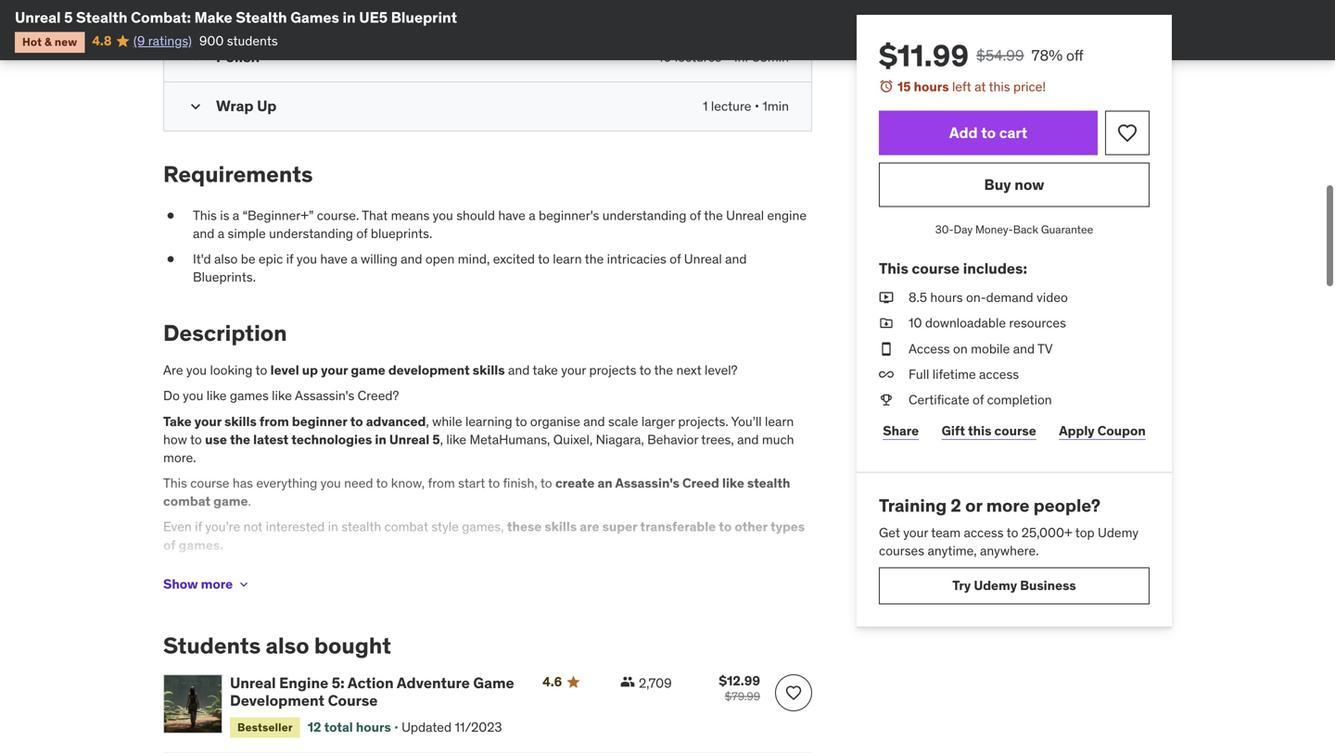 Task type: vqa. For each thing, say whether or not it's contained in the screenshot.
map,
yes



Task type: describe. For each thing, give the bounding box(es) containing it.
more inside training 2 or more people? get your team access to 25,000+ top udemy courses anytime, anywhere.
[[986, 495, 1030, 517]]

projects
[[589, 362, 637, 379]]

to up technologies
[[350, 413, 363, 430]]

game for combat
[[213, 493, 248, 510]]

10 for 10 downloadable resources
[[909, 315, 922, 332]]

create inside the "create an assassin's creed like stealth combat game"
[[555, 475, 595, 492]]

be
[[241, 251, 255, 268]]

xsmall image for this
[[163, 207, 178, 225]]

you'll inside . you'll create your own playable map, complete with alarm hazards, obstacles, intractables, enemies and a local leaderboard to show the quickest map completion times!
[[598, 563, 629, 579]]

guarantee
[[1041, 223, 1093, 237]]

2
[[951, 495, 961, 517]]

looking
[[210, 362, 253, 379]]

games,
[[462, 519, 504, 536]]

of inside these skills are super transferable to other types of games.
[[163, 537, 176, 554]]

to inside these skills are super transferable to other types of games.
[[719, 519, 732, 536]]

xsmall image for 10
[[879, 315, 894, 333]]

create inside . you'll create your own playable map, complete with alarm hazards, obstacles, intractables, enemies and a local leaderboard to show the quickest map completion times!
[[632, 563, 669, 579]]

get
[[879, 525, 900, 541]]

gift this course
[[942, 423, 1036, 440]]

1min
[[763, 98, 789, 115]]

full lifetime access
[[909, 366, 1019, 383]]

the inside this is a "beginner+" course. that means you should have a beginner's understanding of the unreal engine and a simple understanding of blueprints.
[[704, 207, 723, 224]]

a down 'is'
[[218, 225, 225, 242]]

off
[[1066, 46, 1084, 65]]

certificate
[[909, 392, 970, 408]]

$54.99
[[976, 46, 1024, 65]]

2 horizontal spatial course
[[995, 423, 1036, 440]]

the inside ​are you looking to level up your game development skills and take your projects to the next level? do you like games like assassin's creed?
[[654, 362, 673, 379]]

even if you're not interested in stealth combat style games,
[[163, 519, 507, 536]]

create an assassin's creed like stealth combat game
[[163, 475, 790, 510]]

you'll inside , while learning to organise and scale larger projects. you'll learn how to
[[731, 413, 762, 430]]

xsmall image for certificate
[[879, 391, 894, 409]]

students also bought
[[163, 632, 391, 660]]

students
[[163, 632, 261, 660]]

on-
[[966, 289, 986, 306]]

have inside this is a "beginner+" course. that means you should have a beginner's understanding of the unreal engine and a simple understanding of blueprints.
[[498, 207, 526, 224]]

you'll use unreal blueprints to
[[163, 563, 340, 579]]

team
[[931, 525, 961, 541]]

0 horizontal spatial skills
[[224, 413, 257, 430]]

projects.
[[678, 413, 729, 430]]

are
[[580, 519, 599, 536]]

video
[[1037, 289, 1068, 306]]

1 horizontal spatial in
[[343, 8, 356, 27]]

your inside . you'll create your own playable map, complete with alarm hazards, obstacles, intractables, enemies and a local leaderboard to show the quickest map completion times!
[[672, 563, 697, 579]]

lifetime
[[933, 366, 976, 383]]

access on mobile and tv
[[909, 341, 1053, 357]]

advanced
[[366, 413, 426, 430]]

to right start
[[488, 475, 500, 492]]

completion inside . you'll create your own playable map, complete with alarm hazards, obstacles, intractables, enemies and a local leaderboard to show the quickest map completion times!
[[192, 599, 257, 616]]

has
[[233, 475, 253, 492]]

10 lectures • 1hr 33min
[[658, 49, 789, 65]]

the left the latest
[[230, 432, 250, 448]]

of down that
[[356, 225, 368, 242]]

1 vertical spatial from
[[428, 475, 455, 492]]

up
[[302, 362, 318, 379]]

, while learning to organise and scale larger projects. you'll learn how to
[[163, 413, 794, 448]]

small image
[[186, 48, 205, 67]]

0 vertical spatial this
[[989, 78, 1010, 95]]

like down level
[[272, 388, 292, 404]]

&
[[45, 35, 52, 49]]

$79.99
[[725, 690, 760, 704]]

xsmall image inside show more button
[[237, 578, 251, 593]]

buy now button
[[879, 163, 1150, 207]]

. for .
[[248, 493, 251, 510]]

2,709
[[639, 675, 672, 692]]

10 for 10 lectures • 1hr 33min
[[658, 49, 672, 65]]

12
[[308, 720, 321, 736]]

900 students
[[199, 32, 278, 49]]

0 vertical spatial use
[[205, 432, 227, 448]]

much
[[762, 432, 794, 448]]

1 vertical spatial 5
[[432, 432, 440, 448]]

and inside ​are you looking to level up your game development skills and take your projects to the next level? do you like games like assassin's creed?
[[508, 362, 530, 379]]

show
[[683, 581, 713, 598]]

hours for 8.5
[[930, 289, 963, 306]]

beginner
[[292, 413, 347, 430]]

show more
[[163, 576, 233, 593]]

"beginner+"
[[243, 207, 314, 224]]

level?
[[705, 362, 738, 379]]

2 horizontal spatial in
[[375, 432, 387, 448]]

like inside the "create an assassin's creed like stealth combat game"
[[722, 475, 744, 492]]

certificate of completion
[[909, 392, 1052, 408]]

own
[[700, 563, 724, 579]]

you right do
[[183, 388, 203, 404]]

make
[[194, 8, 232, 27]]

to inside it'd also be epic if you have a willing and open mind, excited to learn the intricacies of unreal and blueprints.
[[538, 251, 550, 268]]

the inside . you'll create your own playable map, complete with alarm hazards, obstacles, intractables, enemies and a local leaderboard to show the quickest map completion times!
[[716, 581, 735, 598]]

blueprints.
[[371, 225, 432, 242]]

like down looking
[[207, 388, 227, 404]]

to right how
[[190, 432, 202, 448]]

tv
[[1038, 341, 1053, 357]]

and inside , like metahumans, quixel, niagara, behavior trees, and much more.
[[737, 432, 759, 448]]

latest
[[253, 432, 289, 448]]

xsmall image
[[879, 366, 894, 384]]

larger
[[642, 413, 675, 430]]

course for this course includes:
[[912, 259, 960, 278]]

share button
[[879, 413, 923, 450]]

1 horizontal spatial wishlist image
[[1116, 122, 1139, 144]]

map
[[163, 599, 189, 616]]

style
[[432, 519, 459, 536]]

and inside this is a "beginner+" course. that means you should have a beginner's understanding of the unreal engine and a simple understanding of blueprints.
[[193, 225, 215, 242]]

updated
[[402, 720, 452, 736]]

you left need
[[320, 475, 341, 492]]

$12.99
[[719, 673, 760, 690]]

course.
[[317, 207, 359, 224]]

to right need
[[376, 475, 388, 492]]

15 hours left at this price!
[[898, 78, 1046, 95]]

money-
[[975, 223, 1013, 237]]

a inside it'd also be epic if you have a willing and open mind, excited to learn the intricacies of unreal and blueprints.
[[351, 251, 358, 268]]

left
[[952, 78, 972, 95]]

price!
[[1014, 78, 1046, 95]]

take your skills from beginner to advanced
[[163, 413, 426, 430]]

adventure
[[397, 674, 470, 693]]

other
[[735, 519, 768, 536]]

unreal up with
[[221, 563, 259, 579]]

also for it'd
[[214, 251, 238, 268]]

even
[[163, 519, 192, 536]]

1 vertical spatial understanding
[[269, 225, 353, 242]]

2 vertical spatial in
[[328, 519, 338, 536]]

level
[[270, 362, 299, 379]]

2 stealth from the left
[[236, 8, 287, 27]]

a inside . you'll create your own playable map, complete with alarm hazards, obstacles, intractables, enemies and a local leaderboard to show the quickest map completion times!
[[555, 581, 561, 598]]

at
[[975, 78, 986, 95]]

take
[[533, 362, 558, 379]]

this is a "beginner+" course. that means you should have a beginner's understanding of the unreal engine and a simple understanding of blueprints.
[[193, 207, 807, 242]]

xsmall image for access
[[879, 340, 894, 358]]

$11.99
[[879, 37, 969, 74]]

xsmall image for 8.5
[[879, 289, 894, 307]]

learning
[[465, 413, 512, 430]]

0 vertical spatial understanding
[[602, 207, 687, 224]]

learn inside , while learning to organise and scale larger projects. you'll learn how to
[[765, 413, 794, 430]]

game for your
[[351, 362, 385, 379]]

15
[[898, 78, 911, 95]]

hours for 15
[[914, 78, 949, 95]]

this for this is a "beginner+" course. that means you should have a beginner's understanding of the unreal engine and a simple understanding of blueprints.
[[193, 207, 217, 224]]

4.8
[[92, 32, 112, 49]]

lectures
[[675, 49, 722, 65]]

2 small image from the top
[[186, 97, 205, 116]]

unreal down advanced
[[389, 432, 430, 448]]

more inside button
[[201, 576, 233, 593]]

your inside training 2 or more people? get your team access to 25,000+ top udemy courses anytime, anywhere.
[[903, 525, 928, 541]]

hot & new
[[22, 35, 77, 49]]

. for . you'll create your own playable map, complete with alarm hazards, obstacles, intractables, enemies and a local leaderboard to show the quickest map completion times!
[[593, 563, 596, 579]]

description
[[163, 319, 287, 347]]

xsmall image for it'd
[[163, 250, 178, 269]]

try
[[953, 578, 971, 595]]

use the latest technologies in unreal 5
[[205, 432, 440, 448]]

assassin's inside the "create an assassin's creed like stealth combat game"
[[615, 475, 680, 492]]

this inside gift this course link
[[968, 423, 992, 440]]

unreal inside unreal engine 5: action adventure game development course
[[230, 674, 276, 693]]

day
[[954, 223, 973, 237]]

now
[[1015, 175, 1045, 194]]



Task type: locate. For each thing, give the bounding box(es) containing it.
0 horizontal spatial also
[[214, 251, 238, 268]]

to up metahumans,
[[515, 413, 527, 430]]

, for like
[[440, 432, 443, 448]]

2 vertical spatial this
[[163, 475, 187, 492]]

.
[[248, 493, 251, 510], [593, 563, 596, 579]]

• left 1hr
[[725, 49, 730, 65]]

unreal inside this is a "beginner+" course. that means you should have a beginner's understanding of the unreal engine and a simple understanding of blueprints.
[[726, 207, 764, 224]]

gift
[[942, 423, 965, 440]]

to inside training 2 or more people? get your team access to 25,000+ top udemy courses anytime, anywhere.
[[1007, 525, 1019, 541]]

learn up 'much'
[[765, 413, 794, 430]]

alarm image
[[879, 79, 894, 94]]

1 vertical spatial assassin's
[[615, 475, 680, 492]]

the left intricacies
[[585, 251, 604, 268]]

stealth up students
[[236, 8, 287, 27]]

0 vertical spatial assassin's
[[295, 388, 354, 404]]

course for this course has everything you need to know, from start to finish, to
[[190, 475, 229, 492]]

assassin's inside ​are you looking to level up your game development skills and take your projects to the next level? do you like games like assassin's creed?
[[295, 388, 354, 404]]

from left start
[[428, 475, 455, 492]]

0 horizontal spatial course
[[190, 475, 229, 492]]

1 horizontal spatial 5
[[432, 432, 440, 448]]

xsmall image
[[163, 207, 178, 225], [163, 250, 178, 269], [879, 289, 894, 307], [879, 315, 894, 333], [879, 340, 894, 358], [879, 391, 894, 409], [237, 578, 251, 593], [620, 675, 635, 690]]

training 2 or more people? get your team access to 25,000+ top udemy courses anytime, anywhere.
[[879, 495, 1139, 560]]

understanding down course.
[[269, 225, 353, 242]]

skills up learning
[[473, 362, 505, 379]]

. down has
[[248, 493, 251, 510]]

like down while
[[446, 432, 467, 448]]

business
[[1020, 578, 1076, 595]]

. up leaderboard
[[593, 563, 596, 579]]

also inside it'd also be epic if you have a willing and open mind, excited to learn the intricacies of unreal and blueprints.
[[214, 251, 238, 268]]

this
[[193, 207, 217, 224], [879, 259, 909, 278], [163, 475, 187, 492]]

need
[[344, 475, 373, 492]]

this right gift
[[968, 423, 992, 440]]

the left engine
[[704, 207, 723, 224]]

while
[[432, 413, 462, 430]]

small image
[[186, 0, 205, 18], [186, 97, 205, 116]]

0 vertical spatial skills
[[473, 362, 505, 379]]

1 horizontal spatial learn
[[765, 413, 794, 430]]

skills down the games
[[224, 413, 257, 430]]

bought
[[314, 632, 391, 660]]

access down mobile
[[979, 366, 1019, 383]]

0 vertical spatial .
[[248, 493, 251, 510]]

you'll up complete
[[163, 563, 194, 579]]

small image up 900
[[186, 0, 205, 18]]

0 horizontal spatial learn
[[553, 251, 582, 268]]

1 lecture • 1min
[[703, 98, 789, 115]]

engine
[[767, 207, 807, 224]]

more right show
[[201, 576, 233, 593]]

0 vertical spatial combat
[[163, 493, 211, 510]]

1 horizontal spatial course
[[912, 259, 960, 278]]

this inside this is a "beginner+" course. that means you should have a beginner's understanding of the unreal engine and a simple understanding of blueprints.
[[193, 207, 217, 224]]

0 vertical spatial ,
[[426, 413, 429, 430]]

of down even
[[163, 537, 176, 554]]

trees,
[[701, 432, 734, 448]]

1 horizontal spatial understanding
[[602, 207, 687, 224]]

, for while
[[426, 413, 429, 430]]

0 vertical spatial if
[[286, 251, 293, 268]]

bestseller
[[237, 721, 293, 735]]

wrap
[[216, 97, 254, 116]]

it'd also be epic if you have a willing and open mind, excited to learn the intricacies of unreal and blueprints.
[[193, 251, 747, 286]]

unreal up hot
[[15, 8, 61, 27]]

0 vertical spatial from
[[260, 413, 289, 430]]

1 stealth from the left
[[76, 8, 128, 27]]

1 vertical spatial this
[[968, 423, 992, 440]]

create up leaderboard
[[632, 563, 669, 579]]

stealth down this course has everything you need to know, from start to finish, to
[[341, 519, 381, 536]]

times!
[[260, 599, 295, 616]]

to
[[981, 123, 996, 142], [538, 251, 550, 268], [256, 362, 267, 379], [639, 362, 651, 379], [350, 413, 363, 430], [515, 413, 527, 430], [190, 432, 202, 448], [376, 475, 388, 492], [488, 475, 500, 492], [540, 475, 552, 492], [719, 519, 732, 536], [1007, 525, 1019, 541], [325, 563, 336, 579], [668, 581, 680, 598]]

also down times!
[[266, 632, 309, 660]]

understanding up intricacies
[[602, 207, 687, 224]]

a left beginner's
[[529, 207, 536, 224]]

, inside , like metahumans, quixel, niagara, behavior trees, and much more.
[[440, 432, 443, 448]]

1 horizontal spatial also
[[266, 632, 309, 660]]

quixel,
[[553, 432, 593, 448]]

beginner's
[[539, 207, 599, 224]]

1 vertical spatial access
[[964, 525, 1004, 541]]

1 horizontal spatial this
[[193, 207, 217, 224]]

2 horizontal spatial this
[[879, 259, 909, 278]]

from up the latest
[[260, 413, 289, 430]]

1 horizontal spatial more
[[986, 495, 1030, 517]]

5 down while
[[432, 432, 440, 448]]

1 horizontal spatial 10
[[909, 315, 922, 332]]

0 vertical spatial have
[[498, 207, 526, 224]]

, down while
[[440, 432, 443, 448]]

0 horizontal spatial assassin's
[[295, 388, 354, 404]]

wrap up
[[216, 97, 277, 116]]

completion down with
[[192, 599, 257, 616]]

you'll up leaderboard
[[598, 563, 629, 579]]

0 horizontal spatial ,
[[426, 413, 429, 430]]

combat
[[163, 493, 211, 510], [384, 519, 428, 536]]

hours right 15
[[914, 78, 949, 95]]

1 vertical spatial this
[[879, 259, 909, 278]]

game inside ​are you looking to level up your game development skills and take your projects to the next level? do you like games like assassin's creed?
[[351, 362, 385, 379]]

1 vertical spatial hours
[[930, 289, 963, 306]]

enemies
[[472, 581, 522, 598]]

1 horizontal spatial combat
[[384, 519, 428, 536]]

more right or
[[986, 495, 1030, 517]]

this for this course has everything you need to know, from start to finish, to
[[163, 475, 187, 492]]

stealth inside the "create an assassin's creed like stealth combat game"
[[747, 475, 790, 492]]

show more button
[[163, 567, 251, 604]]

1 vertical spatial more
[[201, 576, 233, 593]]

the left next
[[654, 362, 673, 379]]

0 vertical spatial course
[[912, 259, 960, 278]]

mind,
[[458, 251, 490, 268]]

course up 8.5
[[912, 259, 960, 278]]

0 horizontal spatial more
[[201, 576, 233, 593]]

0 horizontal spatial have
[[320, 251, 348, 268]]

78%
[[1032, 46, 1063, 65]]

, left while
[[426, 413, 429, 430]]

0 vertical spatial hours
[[914, 78, 949, 95]]

,
[[426, 413, 429, 430], [440, 432, 443, 448]]

you right epic
[[297, 251, 317, 268]]

1 horizontal spatial game
[[351, 362, 385, 379]]

not
[[243, 519, 263, 536]]

1 vertical spatial udemy
[[974, 578, 1017, 595]]

0 horizontal spatial stealth
[[76, 8, 128, 27]]

, inside , while learning to organise and scale larger projects. you'll learn how to
[[426, 413, 429, 430]]

you'll up trees,
[[731, 413, 762, 430]]

to left show
[[668, 581, 680, 598]]

10 left lectures
[[658, 49, 672, 65]]

1 horizontal spatial •
[[755, 98, 759, 115]]

back
[[1013, 223, 1039, 237]]

interested
[[266, 519, 325, 536]]

to up hazards,
[[325, 563, 336, 579]]

skills inside ​are you looking to level up your game development skills and take your projects to the next level? do you like games like assassin's creed?
[[473, 362, 505, 379]]

have inside it'd also be epic if you have a willing and open mind, excited to learn the intricacies of unreal and blueprints.
[[320, 251, 348, 268]]

create left an
[[555, 475, 595, 492]]

combat inside the "create an assassin's creed like stealth combat game"
[[163, 493, 211, 510]]

the inside it'd also be epic if you have a willing and open mind, excited to learn the intricacies of unreal and blueprints.
[[585, 251, 604, 268]]

like
[[207, 388, 227, 404], [272, 388, 292, 404], [446, 432, 467, 448], [722, 475, 744, 492]]

. inside . you'll create your own playable map, complete with alarm hazards, obstacles, intractables, enemies and a local leaderboard to show the quickest map completion times!
[[593, 563, 596, 579]]

1 vertical spatial stealth
[[341, 519, 381, 536]]

the down "own"
[[716, 581, 735, 598]]

add to cart button
[[879, 111, 1098, 155]]

skills inside these skills are super transferable to other types of games.
[[545, 519, 577, 536]]

0 vertical spatial 10
[[658, 49, 672, 65]]

1 horizontal spatial you'll
[[598, 563, 629, 579]]

0 vertical spatial more
[[986, 495, 1030, 517]]

also up blueprints.
[[214, 251, 238, 268]]

if inside it'd also be epic if you have a willing and open mind, excited to learn the intricacies of unreal and blueprints.
[[286, 251, 293, 268]]

have down course.
[[320, 251, 348, 268]]

and inside , while learning to organise and scale larger projects. you'll learn how to
[[584, 413, 605, 430]]

game inside the "create an assassin's creed like stealth combat game"
[[213, 493, 248, 510]]

0 vertical spatial udemy
[[1098, 525, 1139, 541]]

cart
[[999, 123, 1028, 142]]

obstacles,
[[335, 581, 394, 598]]

1 horizontal spatial skills
[[473, 362, 505, 379]]

in left ue5
[[343, 8, 356, 27]]

wishlist image
[[1116, 122, 1139, 144], [784, 684, 803, 703]]

in right interested
[[328, 519, 338, 536]]

use right how
[[205, 432, 227, 448]]

2 vertical spatial skills
[[545, 519, 577, 536]]

if up the 'games.'
[[195, 519, 202, 536]]

0 vertical spatial •
[[725, 49, 730, 65]]

lecture
[[711, 98, 752, 115]]

assassin's up the beginner
[[295, 388, 354, 404]]

$11.99 $54.99 78% off
[[879, 37, 1084, 74]]

0 vertical spatial wishlist image
[[1116, 122, 1139, 144]]

1 vertical spatial combat
[[384, 519, 428, 536]]

0 vertical spatial learn
[[553, 251, 582, 268]]

of right intricacies
[[670, 251, 681, 268]]

super
[[602, 519, 637, 536]]

1 vertical spatial wishlist image
[[784, 684, 803, 703]]

unreal right intricacies
[[684, 251, 722, 268]]

1 horizontal spatial .
[[593, 563, 596, 579]]

10 down 8.5
[[909, 315, 922, 332]]

1 horizontal spatial from
[[428, 475, 455, 492]]

2 vertical spatial hours
[[356, 720, 391, 736]]

0 horizontal spatial from
[[260, 413, 289, 430]]

if
[[286, 251, 293, 268], [195, 519, 202, 536]]

0 horizontal spatial .
[[248, 493, 251, 510]]

2 horizontal spatial skills
[[545, 519, 577, 536]]

course
[[328, 692, 378, 711]]

udemy inside training 2 or more people? get your team access to 25,000+ top udemy courses anytime, anywhere.
[[1098, 525, 1139, 541]]

resources
[[1009, 315, 1066, 332]]

1 vertical spatial ,
[[440, 432, 443, 448]]

stealth up 4.8
[[76, 8, 128, 27]]

1 horizontal spatial udemy
[[1098, 525, 1139, 541]]

take
[[163, 413, 192, 430]]

1 vertical spatial game
[[213, 493, 248, 510]]

0 horizontal spatial wishlist image
[[784, 684, 803, 703]]

udemy right try at the right of page
[[974, 578, 1017, 595]]

0 horizontal spatial you'll
[[163, 563, 194, 579]]

unreal down students also bought at bottom left
[[230, 674, 276, 693]]

to left level
[[256, 362, 267, 379]]

(9
[[133, 32, 145, 49]]

alarm
[[248, 581, 281, 598]]

ratings)
[[148, 32, 192, 49]]

1 vertical spatial use
[[197, 563, 218, 579]]

polish
[[216, 47, 260, 66]]

you right ​are
[[186, 362, 207, 379]]

• left 1min
[[755, 98, 759, 115]]

action
[[348, 674, 394, 693]]

0 vertical spatial this
[[193, 207, 217, 224]]

everything
[[256, 475, 317, 492]]

a left willing
[[351, 251, 358, 268]]

1 vertical spatial .
[[593, 563, 596, 579]]

these skills are super transferable to other types of games.
[[163, 519, 805, 554]]

your
[[321, 362, 348, 379], [561, 362, 586, 379], [195, 413, 222, 430], [903, 525, 928, 541], [672, 563, 697, 579]]

metahumans,
[[470, 432, 550, 448]]

blueprint
[[391, 8, 457, 27]]

completion up the 'gift this course' at the right of the page
[[987, 392, 1052, 408]]

1 horizontal spatial create
[[632, 563, 669, 579]]

you right means
[[433, 207, 453, 224]]

unreal engine 5: action adventure game development course link
[[230, 674, 520, 711]]

1 vertical spatial learn
[[765, 413, 794, 430]]

udemy
[[1098, 525, 1139, 541], [974, 578, 1017, 595]]

0 horizontal spatial understanding
[[269, 225, 353, 242]]

up
[[257, 97, 277, 116]]

1 vertical spatial in
[[375, 432, 387, 448]]

you inside it'd also be epic if you have a willing and open mind, excited to learn the intricacies of unreal and blueprints.
[[297, 251, 317, 268]]

games
[[230, 388, 269, 404]]

like inside , like metahumans, quixel, niagara, behavior trees, and much more.
[[446, 432, 467, 448]]

0 vertical spatial create
[[555, 475, 595, 492]]

combat left style at the left of page
[[384, 519, 428, 536]]

of inside it'd also be epic if you have a willing and open mind, excited to learn the intricacies of unreal and blueprints.
[[670, 251, 681, 268]]

includes:
[[963, 259, 1027, 278]]

• for wrap up
[[755, 98, 759, 115]]

have right should
[[498, 207, 526, 224]]

0 vertical spatial completion
[[987, 392, 1052, 408]]

​are you looking to level up your game development skills and take your projects to the next level? do you like games like assassin's creed?
[[163, 362, 738, 404]]

types
[[771, 519, 805, 536]]

if right epic
[[286, 251, 293, 268]]

1 small image from the top
[[186, 0, 205, 18]]

udemy right the top
[[1098, 525, 1139, 541]]

epic
[[259, 251, 283, 268]]

8.5
[[909, 289, 927, 306]]

you're
[[205, 519, 240, 536]]

how
[[163, 432, 187, 448]]

of down full lifetime access
[[973, 392, 984, 408]]

1 vertical spatial if
[[195, 519, 202, 536]]

you inside this is a "beginner+" course. that means you should have a beginner's understanding of the unreal engine and a simple understanding of blueprints.
[[433, 207, 453, 224]]

8.5 hours on-demand video
[[909, 289, 1068, 306]]

this for this course includes:
[[879, 259, 909, 278]]

access inside training 2 or more people? get your team access to 25,000+ top udemy courses anytime, anywhere.
[[964, 525, 1004, 541]]

to left cart
[[981, 123, 996, 142]]

0 vertical spatial also
[[214, 251, 238, 268]]

0 horizontal spatial in
[[328, 519, 338, 536]]

0 horizontal spatial 5
[[64, 8, 73, 27]]

0 vertical spatial game
[[351, 362, 385, 379]]

leaderboard
[[595, 581, 665, 598]]

0 horizontal spatial if
[[195, 519, 202, 536]]

a right 'is'
[[233, 207, 239, 224]]

add to cart
[[949, 123, 1028, 142]]

0 vertical spatial access
[[979, 366, 1019, 383]]

to inside button
[[981, 123, 996, 142]]

1 horizontal spatial ,
[[440, 432, 443, 448]]

1 vertical spatial completion
[[192, 599, 257, 616]]

in down advanced
[[375, 432, 387, 448]]

unreal inside it'd also be epic if you have a willing and open mind, excited to learn the intricacies of unreal and blueprints.
[[684, 251, 722, 268]]

this right the 'at'
[[989, 78, 1010, 95]]

1 horizontal spatial stealth
[[747, 475, 790, 492]]

of left engine
[[690, 207, 701, 224]]

to up anywhere.
[[1007, 525, 1019, 541]]

coupon
[[1098, 423, 1146, 440]]

small image left "wrap"
[[186, 97, 205, 116]]

complete
[[163, 581, 218, 598]]

to right projects
[[639, 362, 651, 379]]

stealth down 'much'
[[747, 475, 790, 492]]

to left other
[[719, 519, 732, 536]]

1 vertical spatial course
[[995, 423, 1036, 440]]

to inside . you'll create your own playable map, complete with alarm hazards, obstacles, intractables, enemies and a local leaderboard to show the quickest map completion times!
[[668, 581, 680, 598]]

game down has
[[213, 493, 248, 510]]

learn
[[553, 251, 582, 268], [765, 413, 794, 430]]

access down or
[[964, 525, 1004, 541]]

learn inside it'd also be epic if you have a willing and open mind, excited to learn the intricacies of unreal and blueprints.
[[553, 251, 582, 268]]

course down certificate of completion
[[995, 423, 1036, 440]]

1
[[703, 98, 708, 115]]

to right excited
[[538, 251, 550, 268]]

unreal left engine
[[726, 207, 764, 224]]

hours down course
[[356, 720, 391, 736]]

0 horizontal spatial game
[[213, 493, 248, 510]]

like right creed
[[722, 475, 744, 492]]

1 horizontal spatial assassin's
[[615, 475, 680, 492]]

0 horizontal spatial stealth
[[341, 519, 381, 536]]

0 horizontal spatial completion
[[192, 599, 257, 616]]

intricacies
[[607, 251, 667, 268]]

1 horizontal spatial completion
[[987, 392, 1052, 408]]

game up the creed?
[[351, 362, 385, 379]]

course left has
[[190, 475, 229, 492]]

• for polish
[[725, 49, 730, 65]]

skills left are
[[545, 519, 577, 536]]

try udemy business link
[[879, 568, 1150, 605]]

1 horizontal spatial stealth
[[236, 8, 287, 27]]

know,
[[391, 475, 425, 492]]

12 total hours
[[308, 720, 391, 736]]

1 vertical spatial small image
[[186, 97, 205, 116]]

30-
[[935, 223, 954, 237]]

assassin's right an
[[615, 475, 680, 492]]

a left the local
[[555, 581, 561, 598]]

25,000+
[[1022, 525, 1073, 541]]

900
[[199, 32, 224, 49]]

requirements
[[163, 161, 313, 188]]

to right finish,
[[540, 475, 552, 492]]

downloadable
[[925, 315, 1006, 332]]

of
[[690, 207, 701, 224], [356, 225, 368, 242], [670, 251, 681, 268], [973, 392, 984, 408], [163, 537, 176, 554]]

1 horizontal spatial if
[[286, 251, 293, 268]]

0 vertical spatial 5
[[64, 8, 73, 27]]

5 up new
[[64, 8, 73, 27]]

2 horizontal spatial you'll
[[731, 413, 762, 430]]

quickest
[[738, 581, 787, 598]]

also for students
[[266, 632, 309, 660]]



